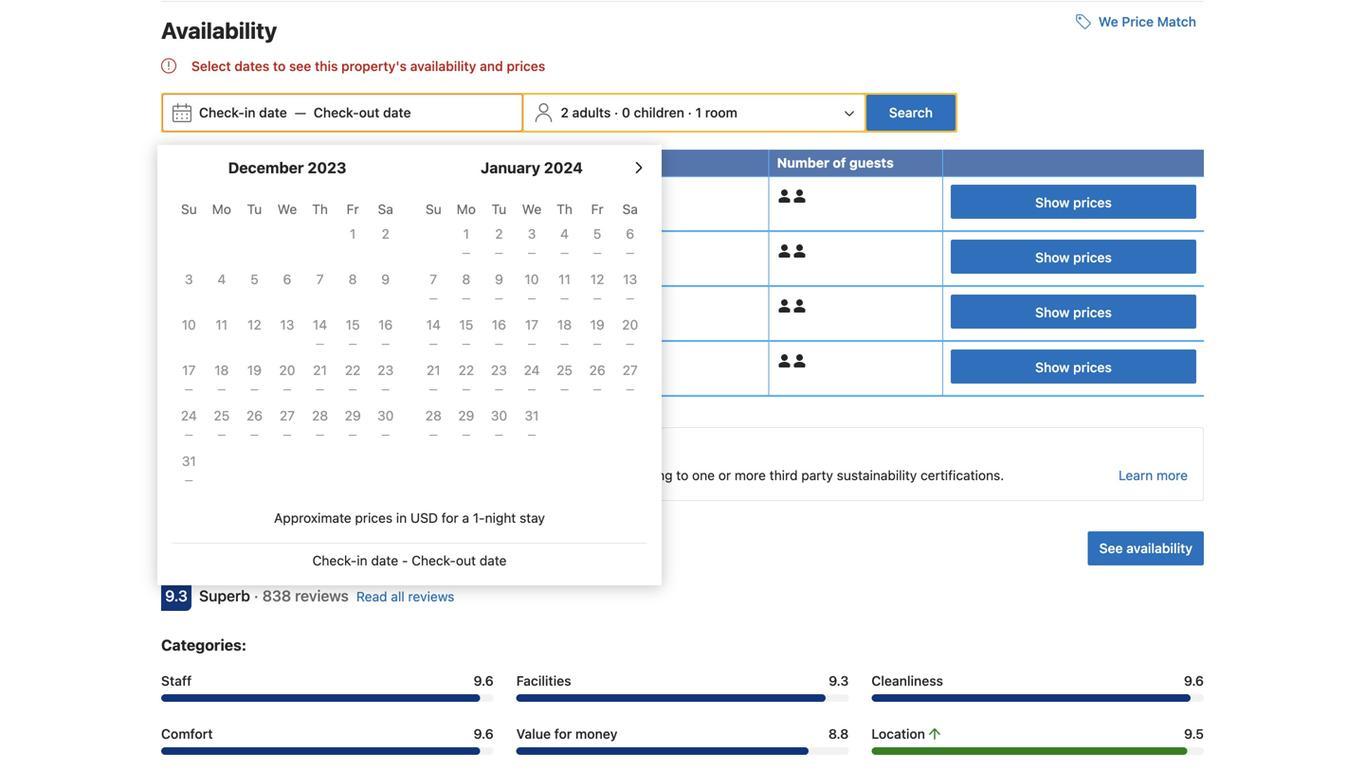 Task type: describe. For each thing, give the bounding box(es) containing it.
19 December 2023 checkbox
[[238, 361, 271, 403]]

2024
[[544, 159, 583, 177]]

show prices for superior junior suite
[[1035, 195, 1112, 210]]

1 —
[[462, 226, 471, 259]]

2 bed from the top
[[279, 262, 300, 276]]

price
[[1122, 14, 1154, 30]]

we price match
[[1099, 14, 1196, 30]]

— for 2 january 2024 option
[[495, 248, 503, 259]]

superior junior suite
[[177, 187, 316, 202]]

one
[[692, 468, 715, 484]]

number
[[777, 155, 830, 171]]

see
[[1099, 541, 1123, 557]]

superior for superior junior suite with direct pool access
[[177, 242, 234, 257]]

1 sustainability from the left
[[499, 468, 579, 484]]

we for december 2023
[[278, 202, 297, 217]]

15 — for 15 january 2024 option
[[459, 317, 473, 350]]

0
[[622, 105, 630, 121]]

check- right - at the left
[[412, 553, 456, 569]]

select dates to see this property's availability and prices
[[192, 59, 545, 74]]

3 —
[[528, 226, 536, 259]]

13 December 2023 checkbox
[[271, 316, 304, 358]]

sa for 2023
[[378, 202, 393, 217]]

2 vertical spatial suite
[[216, 351, 250, 367]]

30 December 2023 checkbox
[[369, 407, 402, 449]]

number of guests
[[777, 155, 894, 171]]

check-out date button
[[306, 96, 419, 130]]

cleanliness 9.6 meter
[[872, 695, 1204, 703]]

— for the 20 january 2024 option
[[626, 339, 634, 350]]

cleanliness
[[872, 674, 943, 689]]

13 —
[[623, 272, 637, 304]]

availability inside 'button'
[[1127, 541, 1193, 557]]

2 horizontal spatial ·
[[688, 105, 692, 121]]

this
[[177, 468, 203, 484]]

search button
[[866, 95, 956, 131]]

royal suite with direct pool access
[[177, 351, 407, 367]]

9 —
[[495, 272, 503, 304]]

11 for 11 —
[[559, 272, 571, 287]]

beds
[[386, 262, 413, 276]]

location
[[872, 727, 925, 743]]

12 for 12 —
[[590, 272, 604, 287]]

14 for 14 january 2024 option
[[426, 317, 441, 333]]

838
[[262, 588, 291, 606]]

1 December 2023 checkbox
[[336, 225, 369, 267]]

6 January 2024 checkbox
[[614, 225, 647, 267]]

12 December 2023 checkbox
[[238, 316, 271, 358]]

30 — for 30 december 2023 'option' on the bottom left of the page
[[377, 408, 394, 441]]

1 vertical spatial with
[[253, 351, 282, 367]]

comfort 9.6 meter
[[161, 748, 494, 756]]

this
[[315, 59, 338, 74]]

18 December 2023 checkbox
[[205, 361, 238, 403]]

— for 30 december 2023 'option' on the bottom left of the page
[[381, 430, 390, 441]]

15 for 15 december 2023 checkbox
[[346, 317, 360, 333]]

6 for 6 —
[[626, 226, 634, 242]]

usd
[[410, 511, 438, 526]]

1 extra-large double bed for 3rd show prices button from the top
[[169, 317, 300, 331]]

1 extra-large double bed for show prices button associated with royal suite with direct pool access
[[169, 372, 300, 386]]

22 for 22 january 2024 option at the left
[[458, 363, 474, 378]]

0 vertical spatial for
[[442, 511, 459, 526]]

2 January 2024 checkbox
[[483, 225, 515, 267]]

11 December 2023 checkbox
[[205, 316, 238, 358]]

superb
[[199, 588, 250, 606]]

grid for january
[[417, 191, 647, 449]]

0 horizontal spatial ·
[[254, 588, 259, 606]]

learn more button
[[1119, 467, 1188, 486]]

30 — for 30 january 2024 checkbox
[[491, 408, 507, 441]]

28 December 2023 checkbox
[[304, 407, 336, 449]]

— for 27 december 2023 checkbox
[[283, 430, 291, 441]]

room
[[705, 105, 738, 121]]

15 January 2024 checkbox
[[450, 316, 483, 358]]

8 —
[[462, 272, 471, 304]]

— for 20 december 2023 'checkbox'
[[283, 384, 291, 395]]

see
[[289, 59, 311, 74]]

— for 27 january 2024 option
[[626, 384, 634, 395]]

— for 26 january 2024 "checkbox"
[[593, 384, 602, 395]]

dates
[[235, 59, 270, 74]]

reviews up superb · 838 reviews
[[229, 534, 311, 561]]

29 January 2024 checkbox
[[450, 407, 483, 449]]

18 — for 18 december 2023 option
[[215, 363, 229, 395]]

22 January 2024 checkbox
[[450, 361, 483, 403]]

5 December 2023 checkbox
[[238, 270, 271, 312]]

suite for superior junior suite
[[282, 187, 316, 202]]

9 January 2024 checkbox
[[483, 270, 515, 312]]

— for 19 january 2024 option
[[593, 339, 602, 350]]

19 for 19 december 2023 option
[[247, 363, 262, 378]]

adults
[[572, 105, 611, 121]]

select
[[192, 59, 231, 74]]

6 December 2023 checkbox
[[271, 270, 304, 312]]

23 — for 23 january 2024 option
[[491, 363, 507, 395]]

2 adults · 0 children · 1 room button
[[526, 95, 863, 131]]

tu for december
[[247, 202, 262, 217]]

1 vertical spatial access
[[360, 351, 407, 367]]

17 December 2023 checkbox
[[173, 361, 205, 403]]

fr for 2024
[[591, 202, 604, 217]]

3 show from the top
[[1035, 305, 1070, 320]]

2 adults · 0 children · 1 room
[[561, 105, 738, 121]]

commitments
[[360, 468, 443, 484]]

9 for 9
[[381, 272, 390, 287]]

review categories element
[[161, 634, 247, 657]]

certifications.
[[921, 468, 1004, 484]]

a
[[462, 511, 469, 526]]

22 — for 22 january 2024 option at the left
[[458, 363, 474, 395]]

1 vertical spatial in
[[396, 511, 407, 526]]

7 —
[[429, 272, 438, 304]]

— for 4 january 2024 checkbox
[[560, 248, 569, 259]]

— for the 29 january 2024 checkbox
[[462, 430, 471, 441]]

huge
[[326, 468, 356, 484]]

2 sustainability from the left
[[837, 468, 917, 484]]

value for money 8.8 meter
[[516, 748, 849, 756]]

1 vertical spatial to
[[676, 468, 689, 484]]

11 January 2024 checkbox
[[548, 270, 581, 312]]

january 2024
[[481, 159, 583, 177]]

2 1 extra-large double bed from the top
[[169, 262, 300, 276]]

check-in date button
[[192, 96, 295, 130]]

22 — for 22 december 2023 checkbox
[[345, 363, 361, 395]]

20 — for the 20 january 2024 option
[[622, 317, 638, 350]]

availability inside region
[[410, 59, 476, 74]]

suite for superior junior suite with direct pool access
[[282, 242, 316, 257]]

guest
[[161, 534, 225, 561]]

— for 13 january 2024 "checkbox"
[[626, 293, 634, 304]]

— for 6 january 2024 checkbox
[[626, 248, 634, 259]]

0 vertical spatial pool
[[394, 242, 422, 257]]

junior for superior junior suite with direct pool access
[[237, 242, 278, 257]]

check-in date - check-out date
[[312, 553, 507, 569]]

12 for 12
[[248, 317, 261, 333]]

1 horizontal spatial for
[[554, 727, 572, 743]]

out for check-in date — check-out date
[[359, 105, 380, 121]]

3 for 3 —
[[528, 226, 536, 242]]

type
[[209, 155, 239, 171]]

24 January 2024 checkbox
[[515, 361, 548, 403]]

third
[[770, 468, 798, 484]]

value
[[516, 727, 551, 743]]

read
[[356, 589, 387, 605]]

26 for 26 january 2024 "checkbox"
[[589, 363, 606, 378]]

date down the night
[[480, 553, 507, 569]]

20 — for 20 december 2023 'checkbox'
[[279, 363, 295, 395]]

all
[[391, 589, 405, 605]]

date left - at the left
[[371, 553, 398, 569]]

1 down 3 checkbox
[[169, 317, 174, 331]]

search
[[889, 105, 933, 121]]

-
[[402, 553, 408, 569]]

guest reviews element
[[161, 532, 1080, 562]]

— for 12 january 2024 checkbox
[[593, 293, 602, 304]]

2 for 2 adults · 0 children · 1 room
[[561, 105, 569, 121]]

1 horizontal spatial access
[[425, 242, 472, 257]]

27 for 27 december 2023 checkbox
[[280, 408, 295, 424]]

28 for '28 january 2024' checkbox
[[425, 408, 442, 424]]

superb · 838 reviews
[[199, 588, 349, 606]]

double for 3rd show prices button from the top
[[240, 317, 276, 331]]

extra- for 3rd show prices button from the top
[[177, 317, 210, 331]]

1 left 4 december 2023 checkbox at the top of the page
[[169, 262, 174, 276]]

10 December 2023 checkbox
[[173, 316, 205, 358]]

2 large from the top
[[210, 262, 236, 276]]

14 — for 14 january 2024 option
[[426, 317, 441, 350]]

prices inside region
[[507, 59, 545, 74]]

23 — for "23 december 2023" 'checkbox'
[[378, 363, 394, 395]]

5 for 5
[[250, 272, 259, 287]]

property
[[207, 468, 259, 484]]

date down dates
[[259, 105, 287, 121]]

2 for 2 —
[[495, 226, 503, 242]]

or
[[719, 468, 731, 484]]

4 —
[[560, 226, 569, 259]]

10 January 2024 checkbox
[[515, 270, 548, 312]]

1 horizontal spatial 9.3
[[829, 674, 849, 689]]

22 December 2023 checkbox
[[336, 361, 369, 403]]

2 extra- from the top
[[177, 262, 210, 276]]

— for '25 january 2024' option
[[560, 384, 569, 395]]

2 —
[[495, 226, 503, 259]]

— for 21 december 2023 'checkbox'
[[316, 384, 324, 395]]

has
[[263, 468, 285, 484]]

— for the 14 december 2023 checkbox
[[316, 339, 324, 350]]

14 January 2024 checkbox
[[417, 316, 450, 358]]

21 — for 21 january 2024 checkbox
[[427, 363, 440, 395]]

28 — for '28 january 2024' checkbox
[[425, 408, 442, 441]]

— for 31 january 2024 option in the left of the page
[[528, 430, 536, 441]]

27 December 2023 checkbox
[[271, 407, 304, 449]]

16 December 2023 checkbox
[[369, 316, 402, 358]]

check- down select
[[199, 105, 244, 121]]

property's
[[341, 59, 407, 74]]

5 —
[[593, 226, 602, 259]]

— for 25 december 2023 option
[[218, 430, 226, 441]]

fr for 2023
[[347, 202, 359, 217]]

1 horizontal spatial direct
[[350, 242, 390, 257]]

room
[[169, 155, 206, 171]]

reviews right all
[[408, 589, 455, 605]]

1 horizontal spatial ·
[[614, 105, 618, 121]]

date down property's
[[383, 105, 411, 121]]

11 for 11
[[216, 317, 228, 333]]

21 December 2023 checkbox
[[304, 361, 336, 403]]

facilities
[[516, 674, 571, 689]]

check- down this
[[314, 105, 359, 121]]

1 more from the left
[[735, 468, 766, 484]]

categories:
[[161, 637, 247, 655]]

guests
[[849, 155, 894, 171]]

8.8
[[829, 727, 849, 743]]

0 horizontal spatial pool
[[328, 351, 357, 367]]

guest reviews
[[161, 534, 311, 561]]

learn more
[[1119, 468, 1188, 484]]

availability
[[161, 17, 277, 44]]

21 — for 21 december 2023 'checkbox'
[[313, 363, 327, 395]]

12 —
[[590, 272, 604, 304]]

— for 21 january 2024 checkbox
[[429, 384, 438, 395]]

25 for 25 december 2023 option
[[214, 408, 230, 424]]

2023
[[308, 159, 346, 177]]

show for superior junior suite with direct pool access
[[1035, 250, 1070, 265]]

staff
[[161, 674, 192, 689]]

10 for 10
[[182, 317, 196, 333]]

1 vertical spatial direct
[[285, 351, 325, 367]]

— for 14 january 2024 option
[[429, 339, 438, 350]]

sa for 2024
[[622, 202, 638, 217]]

children
[[634, 105, 684, 121]]

2 single beds
[[341, 262, 413, 276]]

— for 15 december 2023 checkbox
[[349, 339, 357, 350]]

see availability button
[[1088, 532, 1204, 566]]

show prices for superior junior suite with direct pool access
[[1035, 250, 1112, 265]]

mo for january
[[457, 202, 476, 217]]

14 for the 14 december 2023 checkbox
[[313, 317, 327, 333]]

27 — for 27 december 2023 checkbox
[[280, 408, 295, 441]]

january
[[481, 159, 540, 177]]

31 December 2023 checkbox
[[173, 452, 205, 494]]

8 December 2023 checkbox
[[336, 270, 369, 312]]

learn
[[1119, 468, 1153, 484]]

29 December 2023 checkbox
[[336, 407, 369, 449]]

1-
[[473, 511, 485, 526]]



Task type: vqa. For each thing, say whether or not it's contained in the screenshot.
all
yes



Task type: locate. For each thing, give the bounding box(es) containing it.
double down 'superior junior suite'
[[240, 207, 276, 221]]

3 large from the top
[[210, 317, 236, 331]]

money
[[575, 727, 618, 743]]

3 show prices button from the top
[[951, 295, 1196, 329]]

scored 9.3 element
[[161, 581, 192, 612]]

1 left the 2 —
[[463, 226, 469, 242]]

2 th from the left
[[557, 202, 573, 217]]

9.6 for cleanliness
[[1184, 674, 1204, 689]]

2 superior from the top
[[177, 242, 234, 257]]

0 vertical spatial 20 —
[[622, 317, 638, 350]]

royal suite with direct pool access link
[[169, 351, 407, 367]]

1 21 from the left
[[313, 363, 327, 378]]

9 inside 9 —
[[495, 272, 503, 287]]

1 horizontal spatial 11
[[559, 272, 571, 287]]

1 vertical spatial 18 —
[[215, 363, 229, 395]]

0 horizontal spatial 12
[[248, 317, 261, 333]]

1 horizontal spatial 31
[[525, 408, 539, 424]]

— inside 20 december 2023 'checkbox'
[[283, 384, 291, 395]]

tu for january
[[492, 202, 507, 217]]

1 horizontal spatial 25 —
[[557, 363, 573, 395]]

24 December 2023 checkbox
[[173, 407, 205, 449]]

— inside '25 january 2024' option
[[560, 384, 569, 395]]

— inside 28 december 2023 "option"
[[316, 430, 324, 441]]

— left 22 january 2024 option at the left
[[429, 384, 438, 395]]

— for 3 january 2024 checkbox
[[528, 248, 536, 259]]

1 show from the top
[[1035, 195, 1070, 210]]

tu down december
[[247, 202, 262, 217]]

2 show prices button from the top
[[951, 240, 1196, 274]]

1 th from the left
[[312, 202, 328, 217]]

1 horizontal spatial 27 —
[[623, 363, 638, 395]]

0 horizontal spatial grid
[[173, 191, 402, 494]]

— for 16 december 2023 option
[[381, 339, 390, 350]]

4 January 2024 checkbox
[[548, 225, 581, 267]]

extra- down 3 checkbox
[[177, 317, 210, 331]]

9.6 for staff
[[474, 674, 494, 689]]

— for 30 january 2024 checkbox
[[495, 430, 503, 441]]

0 vertical spatial junior
[[237, 187, 278, 202]]

30 for 30 january 2024 checkbox
[[491, 408, 507, 424]]

sustainability
[[499, 468, 579, 484], [837, 468, 917, 484]]

4 show prices button from the top
[[951, 350, 1196, 384]]

large for 3rd show prices button from the top
[[210, 317, 236, 331]]

17 for "17 january 2024" option
[[525, 317, 539, 333]]

17 — left 18 january 2024 checkbox
[[525, 317, 539, 350]]

— inside the 31 december 2023 option
[[185, 475, 193, 486]]

0 horizontal spatial 16
[[378, 317, 393, 333]]

0 horizontal spatial 24
[[181, 408, 197, 424]]

1 vertical spatial 26
[[246, 408, 263, 424]]

made
[[288, 468, 322, 484]]

1 inside 1 —
[[463, 226, 469, 242]]

8 down 1 december 2023 option at the left of the page
[[349, 272, 357, 287]]

— inside 22 december 2023 checkbox
[[349, 384, 357, 395]]

15 inside checkbox
[[346, 317, 360, 333]]

10 inside checkbox
[[182, 317, 196, 333]]

0 horizontal spatial in
[[244, 105, 256, 121]]

prices for show prices button corresponding to superior junior suite with direct pool access
[[1073, 250, 1112, 265]]

— inside 23 january 2024 option
[[495, 384, 503, 395]]

14
[[313, 317, 327, 333], [426, 317, 441, 333]]

1 horizontal spatial tu
[[492, 202, 507, 217]]

1 down 10 checkbox
[[169, 372, 174, 386]]

— inside 8 january 2024 option
[[462, 293, 471, 304]]

16 — for the 16 january 2024 checkbox
[[492, 317, 506, 350]]

— inside 25 december 2023 option
[[218, 430, 226, 441]]

3 January 2024 checkbox
[[515, 225, 548, 267]]

0 horizontal spatial 22 —
[[345, 363, 361, 395]]

prices for show prices button associated with royal suite with direct pool access
[[1073, 360, 1112, 375]]

26 — inside '26 december 2023' option
[[246, 408, 263, 441]]

0 vertical spatial with
[[319, 242, 347, 257]]

— right 22 december 2023 checkbox
[[381, 384, 390, 395]]

2 more from the left
[[1157, 468, 1188, 484]]

2 left single
[[341, 262, 348, 276]]

30 inside 'option'
[[377, 408, 394, 424]]

— right 29 december 2023 option
[[381, 430, 390, 441]]

1 16 — from the left
[[378, 317, 393, 350]]

3 1 extra-large double bed from the top
[[169, 317, 300, 331]]

1 horizontal spatial 10
[[525, 272, 539, 287]]

28 —
[[312, 408, 328, 441], [425, 408, 442, 441]]

2 junior from the top
[[237, 242, 278, 257]]

4 large from the top
[[210, 372, 236, 386]]

16 inside 16 december 2023 option
[[378, 317, 393, 333]]

16 — right 15 december 2023 checkbox
[[378, 317, 393, 350]]

1 vertical spatial 4
[[218, 272, 226, 287]]

30 — inside 30 december 2023 'option'
[[377, 408, 394, 441]]

we price match button
[[1068, 5, 1204, 39]]

— for 23 january 2024 option
[[495, 384, 503, 395]]

23 inside option
[[491, 363, 507, 378]]

26 January 2024 checkbox
[[581, 361, 614, 403]]

1 22 — from the left
[[345, 363, 361, 395]]

26 — inside 26 january 2024 "checkbox"
[[589, 363, 606, 395]]

— inside '13 —'
[[626, 293, 634, 304]]

0 horizontal spatial 8
[[349, 272, 357, 287]]

— inside "23 december 2023" 'checkbox'
[[381, 384, 390, 395]]

16 — inside the 16 january 2024 checkbox
[[492, 317, 506, 350]]

— inside "17 january 2024" option
[[528, 339, 536, 350]]

0 horizontal spatial 18
[[215, 363, 229, 378]]

1 down room
[[169, 207, 174, 221]]

0 vertical spatial in
[[244, 105, 256, 121]]

25 inside '25 january 2024' option
[[557, 363, 573, 378]]

we
[[1099, 14, 1118, 30], [278, 202, 297, 217], [522, 202, 542, 217]]

· right children
[[688, 105, 692, 121]]

11 inside checkbox
[[559, 272, 571, 287]]

18 January 2024 checkbox
[[548, 316, 581, 358]]

29 — right 28 december 2023 "option"
[[345, 408, 361, 441]]

2 8 from the left
[[462, 272, 470, 287]]

28 — for 28 december 2023 "option"
[[312, 408, 328, 441]]

21 for 21 december 2023 'checkbox'
[[313, 363, 327, 378]]

0 vertical spatial 18 —
[[557, 317, 572, 350]]

2 for 2 single beds
[[341, 262, 348, 276]]

1 large from the top
[[210, 207, 236, 221]]

by
[[583, 468, 598, 484]]

0 vertical spatial 11
[[559, 272, 571, 287]]

0 horizontal spatial 15
[[346, 317, 360, 333]]

25 January 2024 checkbox
[[548, 361, 581, 403]]

0 horizontal spatial 15 —
[[346, 317, 360, 350]]

large for show prices button associated with royal suite with direct pool access
[[210, 372, 236, 386]]

1 horizontal spatial 31 —
[[525, 408, 539, 441]]

21 down 14 january 2024 option
[[427, 363, 440, 378]]

3 December 2023 checkbox
[[173, 270, 205, 312]]

28 for 28 december 2023 "option"
[[312, 408, 328, 424]]

7 January 2024 checkbox
[[417, 270, 450, 312]]

24 inside option
[[181, 408, 197, 424]]

7 inside 7 —
[[430, 272, 437, 287]]

extra- left 5 december 2023 option
[[177, 262, 210, 276]]

access up 7 — in the top of the page
[[425, 242, 472, 257]]

0 horizontal spatial 5
[[250, 272, 259, 287]]

1 7 from the left
[[316, 272, 324, 287]]

24
[[524, 363, 540, 378], [181, 408, 197, 424]]

1 16 from the left
[[378, 317, 393, 333]]

26 inside "checkbox"
[[589, 363, 606, 378]]

out down a
[[456, 553, 476, 569]]

19 — inside 19 january 2024 option
[[590, 317, 605, 350]]

— for 29 december 2023 option
[[349, 430, 357, 441]]

double down 5 december 2023 option
[[240, 317, 276, 331]]

— inside 18 december 2023 option
[[218, 384, 226, 395]]

— right 24 january 2024 option
[[560, 384, 569, 395]]

6 inside the 6 —
[[626, 226, 634, 242]]

28 — right 27 december 2023 checkbox
[[312, 408, 328, 441]]

1 horizontal spatial 3
[[528, 226, 536, 242]]

5 inside 5 —
[[593, 226, 601, 242]]

26 — right '25 january 2024' option
[[589, 363, 606, 395]]

29 for 29 december 2023 option
[[345, 408, 361, 424]]

1 vertical spatial for
[[554, 727, 572, 743]]

14 — inside the 14 december 2023 checkbox
[[313, 317, 327, 350]]

— inside 29 december 2023 option
[[349, 430, 357, 441]]

2 horizontal spatial we
[[1099, 14, 1118, 30]]

sa up the 6 —
[[622, 202, 638, 217]]

23 — inside 23 january 2024 option
[[491, 363, 507, 395]]

1 horizontal spatial 19
[[590, 317, 605, 333]]

13 January 2024 checkbox
[[614, 270, 647, 312]]

10 for 10 —
[[525, 272, 539, 287]]

9.6 for comfort
[[474, 727, 494, 743]]

large left 19 december 2023 option
[[210, 372, 236, 386]]

— for the 24 december 2023 option
[[185, 430, 193, 441]]

20 for the 20 january 2024 option
[[622, 317, 638, 333]]

subscribing
[[601, 468, 673, 484]]

21 inside 'checkbox'
[[313, 363, 327, 378]]

1 double from the top
[[240, 207, 276, 221]]

1 23 from the left
[[378, 363, 394, 378]]

— right the 14 december 2023 checkbox
[[349, 339, 357, 350]]

2 21 — from the left
[[427, 363, 440, 395]]

20 January 2024 checkbox
[[614, 316, 647, 358]]

17 —
[[525, 317, 539, 350], [182, 363, 196, 395]]

1 extra-large double bed
[[169, 207, 300, 221], [169, 262, 300, 276], [169, 317, 300, 331], [169, 372, 300, 386]]

0 horizontal spatial we
[[278, 202, 297, 217]]

17 — inside 17 december 2023 checkbox
[[182, 363, 196, 395]]

22 — left 23 january 2024 option
[[458, 363, 474, 395]]

19 for 19 january 2024 option
[[590, 317, 605, 333]]

1 21 — from the left
[[313, 363, 327, 395]]

superior junior suite with direct pool access link
[[169, 242, 472, 257]]

31 down 24 january 2024 option
[[525, 408, 539, 424]]

1 grid from the left
[[173, 191, 402, 494]]

1 horizontal spatial 24
[[524, 363, 540, 378]]

26
[[589, 363, 606, 378], [246, 408, 263, 424]]

15 inside option
[[459, 317, 473, 333]]

— down royal
[[185, 384, 193, 395]]

4 bed from the top
[[279, 372, 300, 386]]

21 — right 20 december 2023 'checkbox'
[[313, 363, 327, 395]]

th up 4 —
[[557, 202, 573, 217]]

rated superb element
[[199, 588, 250, 606]]

24 — inside the 24 december 2023 option
[[181, 408, 197, 441]]

1 left 2 checkbox
[[350, 226, 356, 242]]

— right the 29 january 2024 checkbox
[[495, 430, 503, 441]]

see availability
[[1099, 541, 1193, 557]]

16 for the 16 january 2024 checkbox
[[492, 317, 506, 333]]

1 inside 1 december 2023 option
[[350, 226, 356, 242]]

2 7 from the left
[[430, 272, 437, 287]]

31 — for 31 january 2024 option in the left of the page
[[525, 408, 539, 441]]

room type
[[169, 155, 239, 171]]

— for '26 december 2023' option
[[250, 430, 259, 441]]

— inside 11 —
[[560, 293, 569, 304]]

availability right see
[[1127, 541, 1193, 557]]

8 right 7 — in the top of the page
[[462, 272, 470, 287]]

5 right 4 —
[[593, 226, 601, 242]]

0 vertical spatial 9.3
[[165, 588, 188, 606]]

december
[[228, 159, 304, 177]]

1 horizontal spatial 23 —
[[491, 363, 507, 395]]

2 double from the top
[[240, 262, 276, 276]]

2 22 — from the left
[[458, 363, 474, 395]]

8 January 2024 checkbox
[[450, 270, 483, 312]]

30 — right the 29 january 2024 checkbox
[[491, 408, 507, 441]]

and
[[480, 59, 503, 74]]

— left 25 december 2023 option
[[185, 430, 193, 441]]

4 December 2023 checkbox
[[205, 270, 238, 312]]

7 for 7 —
[[430, 272, 437, 287]]

bed for superior junior suite's show prices button
[[279, 207, 300, 221]]

0 horizontal spatial 17 —
[[182, 363, 196, 395]]

2 14 — from the left
[[426, 317, 441, 350]]

0 horizontal spatial 28
[[312, 408, 328, 424]]

more inside button
[[1157, 468, 1188, 484]]

— up 'royal suite with direct pool access'
[[316, 339, 324, 350]]

30 down "23 december 2023" 'checkbox'
[[377, 408, 394, 424]]

— right 20 december 2023 'checkbox'
[[316, 384, 324, 395]]

fr up 1 december 2023 option at the left of the page
[[347, 202, 359, 217]]

8 inside checkbox
[[349, 272, 357, 287]]

0 horizontal spatial 29
[[345, 408, 361, 424]]

1 horizontal spatial 24 —
[[524, 363, 540, 395]]

superior junior suite with direct pool access
[[177, 242, 472, 257]]

— inside the 29 january 2024 checkbox
[[462, 430, 471, 441]]

1 vertical spatial availability
[[1127, 541, 1193, 557]]

15 — left the 16 january 2024 checkbox
[[459, 317, 473, 350]]

— inside 3 january 2024 checkbox
[[528, 248, 536, 259]]

16 January 2024 checkbox
[[483, 316, 515, 358]]

9.3 left superb
[[165, 588, 188, 606]]

16 inside checkbox
[[492, 317, 506, 333]]

1 horizontal spatial th
[[557, 202, 573, 217]]

2 show prices from the top
[[1035, 250, 1112, 265]]

superior
[[177, 187, 234, 202], [177, 242, 234, 257]]

— inside 27 december 2023 checkbox
[[283, 430, 291, 441]]

3 inside checkbox
[[185, 272, 193, 287]]

23 inside 'checkbox'
[[378, 363, 394, 378]]

22 inside checkbox
[[345, 363, 361, 378]]

9 December 2023 checkbox
[[369, 270, 402, 312]]

double down royal suite with direct pool access link
[[240, 372, 276, 386]]

0 horizontal spatial 6
[[283, 272, 291, 287]]

1 left room at the right of the page
[[695, 105, 702, 121]]

3 left 4 december 2023 checkbox at the top of the page
[[185, 272, 193, 287]]

22 for 22 december 2023 checkbox
[[345, 363, 361, 378]]

— inside the 14 december 2023 checkbox
[[316, 339, 324, 350]]

30 inside checkbox
[[491, 408, 507, 424]]

1 horizontal spatial fr
[[591, 202, 604, 217]]

0 vertical spatial 19 —
[[590, 317, 605, 350]]

1 9 from the left
[[381, 272, 390, 287]]

29 for the 29 january 2024 checkbox
[[458, 408, 474, 424]]

reviews right 838
[[295, 588, 349, 606]]

20 —
[[622, 317, 638, 350], [279, 363, 295, 395]]

— inside 9 january 2024 option
[[495, 293, 503, 304]]

31
[[525, 408, 539, 424], [182, 454, 196, 470]]

royal
[[177, 351, 213, 367]]

value for money
[[516, 727, 618, 743]]

staff 9.6 meter
[[161, 695, 494, 703]]

large for superior junior suite's show prices button
[[210, 207, 236, 221]]

25 — inside 25 december 2023 option
[[214, 408, 230, 441]]

— inside 10 —
[[528, 293, 536, 304]]

20 inside option
[[622, 317, 638, 333]]

2 22 from the left
[[458, 363, 474, 378]]

1 sa from the left
[[378, 202, 393, 217]]

junior
[[237, 187, 278, 202], [237, 242, 278, 257]]

mo for december
[[212, 202, 231, 217]]

fr
[[347, 202, 359, 217], [591, 202, 604, 217]]

25 — inside '25 january 2024' option
[[557, 363, 573, 395]]

0 horizontal spatial 31 —
[[182, 454, 196, 486]]

1 superior from the top
[[177, 187, 234, 202]]

— inside 4 january 2024 checkbox
[[560, 248, 569, 259]]

1 23 — from the left
[[378, 363, 394, 395]]

1 extra-large double bed for superior junior suite's show prices button
[[169, 207, 300, 221]]

19 January 2024 checkbox
[[581, 316, 614, 358]]

— right 5 january 2024 option
[[626, 248, 634, 259]]

0 horizontal spatial 25
[[214, 408, 230, 424]]

27 January 2024 checkbox
[[614, 361, 647, 403]]

26 December 2023 checkbox
[[238, 407, 271, 449]]

— for 22 december 2023 checkbox
[[349, 384, 357, 395]]

13 for 13
[[280, 317, 294, 333]]

— left property
[[185, 475, 193, 486]]

for left a
[[442, 511, 459, 526]]

in up read
[[357, 553, 368, 569]]

1 vertical spatial junior
[[237, 242, 278, 257]]

25 — for '25 january 2024' option
[[557, 363, 573, 395]]

0 vertical spatial 4
[[560, 226, 569, 242]]

14 down the 7 january 2024 option
[[426, 317, 441, 333]]

31 January 2024 checkbox
[[515, 407, 548, 449]]

of
[[833, 155, 846, 171]]

2 21 from the left
[[427, 363, 440, 378]]

th for 2024
[[557, 202, 573, 217]]

1 horizontal spatial 22 —
[[458, 363, 474, 395]]

bed for 3rd show prices button from the top
[[279, 317, 300, 331]]

— inside 26 january 2024 "checkbox"
[[593, 384, 602, 395]]

22 —
[[345, 363, 361, 395], [458, 363, 474, 395]]

6 —
[[626, 226, 634, 259]]

— for 18 december 2023 option
[[218, 384, 226, 395]]

— inside 21 december 2023 'checkbox'
[[316, 384, 324, 395]]

4 left 5 —
[[560, 226, 569, 242]]

superior for superior junior suite
[[177, 187, 234, 202]]

— inside 6 january 2024 checkbox
[[626, 248, 634, 259]]

1 horizontal spatial su
[[426, 202, 442, 217]]

17
[[525, 317, 539, 333], [182, 363, 196, 378]]

21 down the 14 december 2023 checkbox
[[313, 363, 327, 378]]

1 vertical spatial 27 —
[[280, 408, 295, 441]]

28 January 2024 checkbox
[[417, 407, 450, 449]]

in for —
[[244, 105, 256, 121]]

— right 17 december 2023 checkbox
[[218, 384, 226, 395]]

0 horizontal spatial out
[[359, 105, 380, 121]]

20 December 2023 checkbox
[[271, 361, 304, 403]]

1 horizontal spatial 8
[[462, 272, 470, 287]]

1 vertical spatial 25 —
[[214, 408, 230, 441]]

for
[[442, 511, 459, 526], [554, 727, 572, 743]]

location 9.5 meter
[[872, 748, 1204, 756]]

— right 3 january 2024 checkbox
[[560, 248, 569, 259]]

28 down 21 january 2024 checkbox
[[425, 408, 442, 424]]

26 — for '26 december 2023' option
[[246, 408, 263, 441]]

check-in date — check-out date
[[199, 105, 411, 121]]

9.5
[[1184, 727, 1204, 743]]

with
[[319, 242, 347, 257], [253, 351, 282, 367]]

4 show from the top
[[1035, 360, 1070, 375]]

9.6
[[474, 674, 494, 689], [1184, 674, 1204, 689], [474, 727, 494, 743]]

30 down 23 january 2024 option
[[491, 408, 507, 424]]

5 January 2024 checkbox
[[581, 225, 614, 267]]

1 horizontal spatial 5
[[593, 226, 601, 242]]

23
[[378, 363, 394, 378], [491, 363, 507, 378]]

large left 5 december 2023 option
[[210, 262, 236, 276]]

12
[[590, 272, 604, 287], [248, 317, 261, 333]]

1 horizontal spatial 29
[[458, 408, 474, 424]]

10 inside checkbox
[[525, 272, 539, 287]]

comfort
[[161, 727, 213, 743]]

in left usd
[[396, 511, 407, 526]]

bed down december 2023
[[279, 207, 300, 221]]

1 horizontal spatial 17 —
[[525, 317, 539, 350]]

party
[[801, 468, 833, 484]]

23 down the 16 january 2024 checkbox
[[491, 363, 507, 378]]

0 horizontal spatial 18 —
[[215, 363, 229, 395]]

3 extra- from the top
[[177, 317, 210, 331]]

11
[[559, 272, 571, 287], [216, 317, 228, 333]]

29 inside checkbox
[[458, 408, 474, 424]]

1 vertical spatial 9.3
[[829, 674, 849, 689]]

1 vertical spatial 5
[[250, 272, 259, 287]]

19 — for 19 december 2023 option
[[247, 363, 262, 395]]

1 inside 2 adults · 0 children · 1 room dropdown button
[[695, 105, 702, 121]]

th
[[312, 202, 328, 217], [557, 202, 573, 217]]

1 horizontal spatial in
[[357, 553, 368, 569]]

we left 'price'
[[1099, 14, 1118, 30]]

match
[[1157, 14, 1196, 30]]

1 29 from the left
[[345, 408, 361, 424]]

— inside 22 january 2024 option
[[462, 384, 471, 395]]

2 inside dropdown button
[[561, 105, 569, 121]]

suite right royal
[[216, 351, 250, 367]]

th for 2023
[[312, 202, 328, 217]]

24 down "17 january 2024" option
[[524, 363, 540, 378]]

— right '25 january 2024' option
[[593, 384, 602, 395]]

8 inside 8 —
[[462, 272, 470, 287]]

superior junior suite link
[[169, 187, 316, 202]]

0 vertical spatial 17
[[525, 317, 539, 333]]

12 inside 12 december 2023 checkbox
[[248, 317, 261, 333]]

single
[[351, 262, 383, 276]]

0 horizontal spatial 9.3
[[165, 588, 188, 606]]

— right 15 january 2024 option
[[495, 339, 503, 350]]

24 — for the 24 december 2023 option
[[181, 408, 197, 441]]

1 show prices button from the top
[[951, 185, 1196, 219]]

12 January 2024 checkbox
[[581, 270, 614, 312]]

2 for 2
[[382, 226, 390, 242]]

1 30 from the left
[[377, 408, 394, 424]]

th up 'superior junior suite with direct pool access' link
[[312, 202, 328, 217]]

31 — right 30 january 2024 checkbox
[[525, 408, 539, 441]]

18
[[557, 317, 572, 333], [215, 363, 229, 378]]

0 horizontal spatial 7
[[316, 272, 324, 287]]

1 horizontal spatial 9
[[495, 272, 503, 287]]

21 —
[[313, 363, 327, 395], [427, 363, 440, 395]]

1 horizontal spatial availability
[[1127, 541, 1193, 557]]

14 inside option
[[426, 317, 441, 333]]

— for the 31 december 2023 option
[[185, 475, 193, 486]]

1 22 from the left
[[345, 363, 361, 378]]

1 vertical spatial 24 —
[[181, 408, 197, 441]]

1 horizontal spatial sa
[[622, 202, 638, 217]]

1 horizontal spatial 20 —
[[622, 317, 638, 350]]

— for "17 january 2024" option
[[528, 339, 536, 350]]

2 29 — from the left
[[458, 408, 474, 441]]

0 horizontal spatial 29 —
[[345, 408, 361, 441]]

— for 10 january 2024 checkbox
[[528, 293, 536, 304]]

19
[[590, 317, 605, 333], [247, 363, 262, 378]]

— inside the 7 january 2024 option
[[429, 293, 438, 304]]

1 28 from the left
[[312, 408, 328, 424]]

20 — right 19 january 2024 option
[[622, 317, 638, 350]]

0 vertical spatial 17 —
[[525, 317, 539, 350]]

— inside 19 december 2023 option
[[250, 384, 259, 395]]

0 horizontal spatial th
[[312, 202, 328, 217]]

3 double from the top
[[240, 317, 276, 331]]

18 inside option
[[215, 363, 229, 378]]

1 mo from the left
[[212, 202, 231, 217]]

2 28 from the left
[[425, 408, 442, 424]]

junior for superior junior suite
[[237, 187, 278, 202]]

1 15 — from the left
[[346, 317, 360, 350]]

0 vertical spatial 25
[[557, 363, 573, 378]]

27 for 27 january 2024 option
[[623, 363, 638, 378]]

25 December 2023 checkbox
[[205, 407, 238, 449]]

4 double from the top
[[240, 372, 276, 386]]

20 — inside the 20 january 2024 option
[[622, 317, 638, 350]]

13 right 12 —
[[623, 272, 637, 287]]

to inside region
[[273, 59, 286, 74]]

25 inside 25 december 2023 option
[[214, 408, 230, 424]]

1 bed from the top
[[279, 207, 300, 221]]

show for superior junior suite
[[1035, 195, 1070, 210]]

26 —
[[589, 363, 606, 395], [246, 408, 263, 441]]

— left 15 january 2024 option
[[429, 339, 438, 350]]

21 January 2024 checkbox
[[417, 361, 450, 403]]

prices
[[507, 59, 545, 74], [1073, 195, 1112, 210], [1073, 250, 1112, 265], [1073, 305, 1112, 320], [1073, 360, 1112, 375], [355, 511, 393, 526]]

2 30 from the left
[[491, 408, 507, 424]]

26 inside option
[[246, 408, 263, 424]]

23 December 2023 checkbox
[[369, 361, 402, 403]]

prices for 3rd show prices button from the top
[[1073, 305, 1112, 320]]

— for the 16 january 2024 checkbox
[[495, 339, 503, 350]]

3 bed from the top
[[279, 317, 300, 331]]

— inside 30 december 2023 'option'
[[381, 430, 390, 441]]

1 horizontal spatial 26
[[589, 363, 606, 378]]

1 show prices from the top
[[1035, 195, 1112, 210]]

1 14 from the left
[[313, 317, 327, 333]]

— inside 2 january 2024 option
[[495, 248, 503, 259]]

1 January 2024 checkbox
[[450, 225, 483, 267]]

for right value
[[554, 727, 572, 743]]

— for 1 january 2024 checkbox
[[462, 248, 471, 259]]

2 23 — from the left
[[491, 363, 507, 395]]

6 for 6
[[283, 272, 291, 287]]

31 — inside the 31 december 2023 option
[[182, 454, 196, 486]]

extra- down room
[[177, 207, 210, 221]]

3
[[528, 226, 536, 242], [185, 272, 193, 287]]

check- down approximate
[[312, 553, 357, 569]]

31 —
[[525, 408, 539, 441], [182, 454, 196, 486]]

0 horizontal spatial mo
[[212, 202, 231, 217]]

1 horizontal spatial 21 —
[[427, 363, 440, 395]]

— for the 11 january 2024 checkbox
[[560, 293, 569, 304]]

0 horizontal spatial 9
[[381, 272, 390, 287]]

tu up the 2 —
[[492, 202, 507, 217]]

16 down 9 checkbox
[[378, 317, 393, 333]]

8 for 8 —
[[462, 272, 470, 287]]

1 15 from the left
[[346, 317, 360, 333]]

— right the 7 january 2024 option
[[462, 293, 471, 304]]

1 8 from the left
[[349, 272, 357, 287]]

1 su from the left
[[181, 202, 197, 217]]

— right "17 january 2024" option
[[560, 339, 569, 350]]

tu
[[247, 202, 262, 217], [492, 202, 507, 217]]

15 December 2023 checkbox
[[336, 316, 369, 358]]

20 — inside 20 december 2023 'checkbox'
[[279, 363, 295, 395]]

29 — for the 29 january 2024 checkbox
[[458, 408, 474, 441]]

23 for 23 january 2024 option
[[491, 363, 507, 378]]

2 fr from the left
[[591, 202, 604, 217]]

31 for 31 january 2024 option in the left of the page
[[525, 408, 539, 424]]

13 inside checkbox
[[280, 317, 294, 333]]

2 9 from the left
[[495, 272, 503, 287]]

show prices
[[1035, 195, 1112, 210], [1035, 250, 1112, 265], [1035, 305, 1112, 320], [1035, 360, 1112, 375]]

2 16 — from the left
[[492, 317, 506, 350]]

1 14 — from the left
[[313, 317, 327, 350]]

1 30 — from the left
[[377, 408, 394, 441]]

3 show prices from the top
[[1035, 305, 1112, 320]]

0 horizontal spatial 20 —
[[279, 363, 295, 395]]

10 —
[[525, 272, 539, 304]]

24 — for 24 january 2024 option
[[524, 363, 540, 395]]

stay
[[520, 511, 545, 526]]

facilities 9.3 meter
[[516, 695, 849, 703]]

1 28 — from the left
[[312, 408, 328, 441]]

2 inside checkbox
[[382, 226, 390, 242]]

27 down 20 december 2023 'checkbox'
[[280, 408, 295, 424]]

4 show prices from the top
[[1035, 360, 1112, 375]]

night
[[485, 511, 516, 526]]

date
[[259, 105, 287, 121], [383, 105, 411, 121], [371, 553, 398, 569], [480, 553, 507, 569]]

7 December 2023 checkbox
[[304, 270, 336, 312]]

2 14 from the left
[[426, 317, 441, 333]]

29 — inside the 29 january 2024 checkbox
[[458, 408, 474, 441]]

— inside 17 december 2023 checkbox
[[185, 384, 193, 395]]

17 down 10 checkbox
[[182, 363, 196, 378]]

more
[[735, 468, 766, 484], [1157, 468, 1188, 484]]

sustainability right party
[[837, 468, 917, 484]]

17 — for 17 december 2023 checkbox
[[182, 363, 196, 395]]

0 horizontal spatial 30 —
[[377, 408, 394, 441]]

9.3 inside the scored 9.3 'element'
[[165, 588, 188, 606]]

28 — inside 28 december 2023 "option"
[[312, 408, 328, 441]]

15 — inside 15 january 2024 option
[[459, 317, 473, 350]]

1 vertical spatial 10
[[182, 317, 196, 333]]

31 — inside 31 january 2024 option
[[525, 408, 539, 441]]

0 horizontal spatial 10
[[182, 317, 196, 333]]

0 vertical spatial 26
[[589, 363, 606, 378]]

15
[[346, 317, 360, 333], [459, 317, 473, 333]]

1 vertical spatial 13
[[280, 317, 294, 333]]

2 29 from the left
[[458, 408, 474, 424]]

sa
[[378, 202, 393, 217], [622, 202, 638, 217]]

1 junior from the top
[[237, 187, 278, 202]]

show prices button
[[951, 185, 1196, 219], [951, 240, 1196, 274], [951, 295, 1196, 329], [951, 350, 1196, 384]]

2 15 — from the left
[[459, 317, 473, 350]]

2 December 2023 checkbox
[[369, 225, 402, 267]]

1 29 — from the left
[[345, 408, 361, 441]]

we inside we price match dropdown button
[[1099, 14, 1118, 30]]

2 23 from the left
[[491, 363, 507, 378]]

—
[[295, 105, 306, 121], [462, 248, 471, 259], [495, 248, 503, 259], [528, 248, 536, 259], [560, 248, 569, 259], [593, 248, 602, 259], [626, 248, 634, 259], [429, 293, 438, 304], [462, 293, 471, 304], [495, 293, 503, 304], [528, 293, 536, 304], [560, 293, 569, 304], [593, 293, 602, 304], [626, 293, 634, 304], [316, 339, 324, 350], [349, 339, 357, 350], [381, 339, 390, 350], [429, 339, 438, 350], [462, 339, 471, 350], [495, 339, 503, 350], [528, 339, 536, 350], [560, 339, 569, 350], [593, 339, 602, 350], [626, 339, 634, 350], [185, 384, 193, 395], [218, 384, 226, 395], [250, 384, 259, 395], [283, 384, 291, 395], [316, 384, 324, 395], [349, 384, 357, 395], [381, 384, 390, 395], [429, 384, 438, 395], [462, 384, 471, 395], [495, 384, 503, 395], [528, 384, 536, 395], [560, 384, 569, 395], [593, 384, 602, 395], [626, 384, 634, 395], [185, 430, 193, 441], [218, 430, 226, 441], [250, 430, 259, 441], [283, 430, 291, 441], [316, 430, 324, 441], [349, 430, 357, 441], [381, 430, 390, 441], [429, 430, 438, 441], [462, 430, 471, 441], [495, 430, 503, 441], [528, 430, 536, 441], [185, 475, 193, 486]]

25 — for 25 december 2023 option
[[214, 408, 230, 441]]

— inside '26 december 2023' option
[[250, 430, 259, 441]]

2 16 from the left
[[492, 317, 506, 333]]

— for 17 december 2023 checkbox
[[185, 384, 193, 395]]

4 1 extra-large double bed from the top
[[169, 372, 300, 386]]

— inside the 20 january 2024 option
[[626, 339, 634, 350]]

28 — inside '28 january 2024' checkbox
[[425, 408, 442, 441]]

6 inside option
[[283, 272, 291, 287]]

2 sa from the left
[[622, 202, 638, 217]]

2 mo from the left
[[457, 202, 476, 217]]

17 January 2024 checkbox
[[515, 316, 548, 358]]

1 horizontal spatial to
[[676, 468, 689, 484]]

— down see
[[295, 105, 306, 121]]

0 horizontal spatial 4
[[218, 272, 226, 287]]

14 inside checkbox
[[313, 317, 327, 333]]

4 right 3 checkbox
[[218, 272, 226, 287]]

fr up 5 —
[[591, 202, 604, 217]]

— for 15 january 2024 option
[[462, 339, 471, 350]]

availability left 'and'
[[410, 59, 476, 74]]

11 —
[[559, 272, 571, 304]]

26 — for 26 january 2024 "checkbox"
[[589, 363, 606, 395]]

— right 9 january 2024 option
[[528, 293, 536, 304]]

24 for the 24 december 2023 option
[[181, 408, 197, 424]]

2 left adults
[[561, 105, 569, 121]]

grid
[[173, 191, 402, 494], [417, 191, 647, 449]]

2 15 from the left
[[459, 317, 473, 333]]

— inside 12 —
[[593, 293, 602, 304]]

superior down the room type
[[177, 187, 234, 202]]

0 horizontal spatial 23 —
[[378, 363, 394, 395]]

double
[[240, 207, 276, 221], [240, 262, 276, 276], [240, 317, 276, 331], [240, 372, 276, 386]]

2 28 — from the left
[[425, 408, 442, 441]]

8 for 8
[[349, 272, 357, 287]]

18 for 18 december 2023 option
[[215, 363, 229, 378]]

1 fr from the left
[[347, 202, 359, 217]]

2 grid from the left
[[417, 191, 647, 449]]

availability
[[410, 59, 476, 74], [1127, 541, 1193, 557]]

1 tu from the left
[[247, 202, 262, 217]]

23 for "23 december 2023" 'checkbox'
[[378, 363, 394, 378]]

1 vertical spatial 19
[[247, 363, 262, 378]]

24 for 24 january 2024 option
[[524, 363, 540, 378]]

— right 18 december 2023 option
[[250, 384, 259, 395]]

december 2023
[[228, 159, 346, 177]]

we up 3 —
[[522, 202, 542, 217]]

access
[[425, 242, 472, 257], [360, 351, 407, 367]]

11 inside option
[[216, 317, 228, 333]]

1 horizontal spatial out
[[456, 553, 476, 569]]

0 vertical spatial 5
[[593, 226, 601, 242]]

20 inside 'checkbox'
[[279, 363, 295, 378]]

show prices button for superior junior suite with direct pool access
[[951, 240, 1196, 274]]

21 for 21 january 2024 checkbox
[[427, 363, 440, 378]]

2
[[561, 105, 569, 121], [382, 226, 390, 242], [495, 226, 503, 242], [341, 262, 348, 276]]

29 — for 29 december 2023 option
[[345, 408, 361, 441]]

2 horizontal spatial in
[[396, 511, 407, 526]]

2 tu from the left
[[492, 202, 507, 217]]

27 down the 20 january 2024 option
[[623, 363, 638, 378]]

mo up 1 —
[[457, 202, 476, 217]]

14 — left 15 january 2024 option
[[426, 317, 441, 350]]

14 December 2023 checkbox
[[304, 316, 336, 358]]

2 su from the left
[[426, 202, 442, 217]]

24 — inside 24 january 2024 option
[[524, 363, 540, 395]]

22
[[345, 363, 361, 378], [458, 363, 474, 378]]

— for "23 december 2023" 'checkbox'
[[381, 384, 390, 395]]

2 show from the top
[[1035, 250, 1070, 265]]

access left 14 january 2024 option
[[360, 351, 407, 367]]

2 30 — from the left
[[491, 408, 507, 441]]

9 down 2 checkbox
[[381, 272, 390, 287]]

— right 8 january 2024 option
[[495, 293, 503, 304]]

1 horizontal spatial 18 —
[[557, 317, 572, 350]]

— inside 16 december 2023 option
[[381, 339, 390, 350]]

approximate
[[274, 511, 351, 526]]

23 January 2024 checkbox
[[483, 361, 515, 403]]

— inside 15 january 2024 option
[[462, 339, 471, 350]]

direct
[[350, 242, 390, 257], [285, 351, 325, 367]]

4 extra- from the top
[[177, 372, 210, 386]]

1 extra- from the top
[[177, 207, 210, 221]]

30 January 2024 checkbox
[[483, 407, 515, 449]]

0 vertical spatial 3
[[528, 226, 536, 242]]

1 horizontal spatial 22
[[458, 363, 474, 378]]

1 1 extra-large double bed from the top
[[169, 207, 300, 221]]

0 vertical spatial 27
[[623, 363, 638, 378]]

select dates to see this property's availability and prices region
[[161, 55, 1204, 78]]



